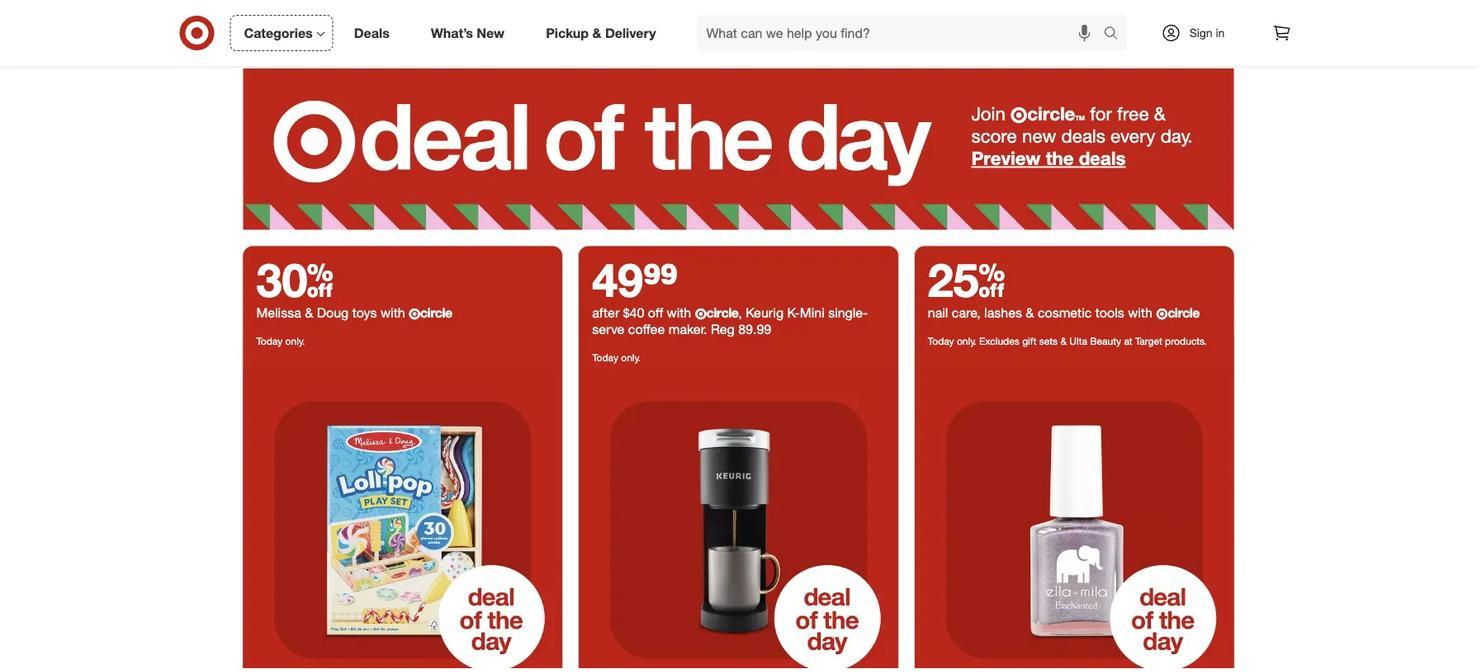 Task type: vqa. For each thing, say whether or not it's contained in the screenshot.
Hair
no



Task type: describe. For each thing, give the bounding box(es) containing it.
categories
[[244, 25, 313, 41]]

& left ulta
[[1060, 335, 1067, 348]]

What can we help you find? suggestions appear below search field
[[696, 15, 1108, 51]]

only. for 25
[[957, 335, 976, 348]]

& left doug
[[305, 306, 313, 322]]

pickup & delivery
[[546, 25, 656, 41]]

serve
[[592, 322, 624, 338]]

gift
[[1022, 335, 1037, 348]]

deal of the day image
[[579, 371, 898, 670]]

& inside for free & score new deals every day. preview the deals
[[1154, 103, 1166, 126]]

care,
[[952, 306, 981, 322]]

pickup
[[546, 25, 589, 41]]

25
[[928, 252, 1005, 308]]

doug
[[317, 306, 349, 322]]

search button
[[1096, 15, 1136, 54]]

, keurig k-mini single- serve coffee maker. reg 89.99
[[592, 306, 868, 338]]

today for 25
[[928, 335, 954, 348]]

sign in
[[1189, 26, 1225, 40]]

for free & score new deals every day. preview the deals
[[971, 103, 1193, 170]]

49 99
[[592, 252, 678, 308]]

products.
[[1165, 335, 1207, 348]]

2 with from the left
[[667, 306, 691, 322]]

today only. for after
[[592, 352, 641, 364]]

deals right the
[[1079, 147, 1126, 170]]

join ◎ circle tm
[[971, 103, 1085, 126]]

search
[[1096, 26, 1136, 43]]

sign
[[1189, 26, 1213, 40]]

day.
[[1161, 125, 1193, 148]]

today for 30
[[256, 335, 283, 348]]

target deal of the day image for 25
[[915, 371, 1234, 670]]

30
[[256, 252, 333, 308]]

$40
[[623, 306, 644, 322]]

◎
[[1011, 107, 1027, 124]]

reg
[[711, 322, 735, 338]]

single-
[[828, 306, 868, 322]]

excludes
[[979, 335, 1020, 348]]

free
[[1117, 103, 1149, 126]]

what's new link
[[417, 15, 525, 51]]

only. for 30
[[285, 335, 305, 348]]

after
[[592, 306, 619, 322]]



Task type: locate. For each thing, give the bounding box(es) containing it.
0 horizontal spatial only.
[[285, 335, 305, 348]]

target deal of the day image for 30
[[243, 371, 562, 670]]

today down the serve
[[592, 352, 618, 364]]

target deal of the day image
[[243, 69, 1234, 231], [915, 371, 1234, 670], [243, 371, 562, 670]]

at
[[1124, 335, 1132, 348]]

every
[[1111, 125, 1155, 148]]

keurig
[[746, 306, 784, 322]]

what's new
[[431, 25, 505, 41]]

89.99
[[738, 322, 771, 338]]

1 vertical spatial today only.
[[592, 352, 641, 364]]

coffee
[[628, 322, 665, 338]]

only. down coffee
[[621, 352, 641, 364]]

tm
[[1075, 115, 1085, 123]]

&
[[592, 25, 601, 41], [1154, 103, 1166, 126], [305, 306, 313, 322], [1026, 306, 1034, 322], [1060, 335, 1067, 348]]

pickup & delivery link
[[532, 15, 677, 51]]

cosmetic
[[1038, 306, 1092, 322]]

with
[[381, 306, 405, 322], [667, 306, 691, 322], [1128, 306, 1152, 322]]

toys
[[352, 306, 377, 322]]

with right toys
[[381, 306, 405, 322]]

circle for nail care, lashes & cosmetic tools with
[[1168, 306, 1200, 322]]

& right lashes
[[1026, 306, 1034, 322]]

circle for melissa & doug toys with
[[420, 306, 452, 322]]

after $40 off with
[[592, 306, 695, 322]]

beauty
[[1090, 335, 1121, 348]]

the
[[1046, 147, 1074, 170]]

2 horizontal spatial with
[[1128, 306, 1152, 322]]

today down nail
[[928, 335, 954, 348]]

lashes
[[984, 306, 1022, 322]]

sets
[[1039, 335, 1058, 348]]

today only. down melissa
[[256, 335, 305, 348]]

& right free
[[1154, 103, 1166, 126]]

2 horizontal spatial today
[[928, 335, 954, 348]]

0 horizontal spatial with
[[381, 306, 405, 322]]

1 horizontal spatial today only.
[[592, 352, 641, 364]]

0 horizontal spatial today
[[256, 335, 283, 348]]

3 with from the left
[[1128, 306, 1152, 322]]

only.
[[285, 335, 305, 348], [957, 335, 976, 348], [621, 352, 641, 364]]

preview
[[971, 147, 1041, 170]]

with up maker.
[[667, 306, 691, 322]]

maker.
[[669, 322, 707, 338]]

today only. for melissa
[[256, 335, 305, 348]]

k-
[[787, 306, 800, 322]]

join
[[971, 103, 1005, 126]]

0 vertical spatial today only.
[[256, 335, 305, 348]]

today down melissa
[[256, 335, 283, 348]]

99
[[643, 252, 678, 308]]

49
[[592, 252, 643, 308]]

new
[[1022, 125, 1056, 148]]

mini
[[800, 306, 825, 322]]

off
[[648, 306, 663, 322]]

1 horizontal spatial only.
[[621, 352, 641, 364]]

today
[[256, 335, 283, 348], [928, 335, 954, 348], [592, 352, 618, 364]]

0 horizontal spatial today only.
[[256, 335, 305, 348]]

circle for after $40 off with
[[706, 306, 738, 322]]

sign in link
[[1147, 15, 1250, 51]]

only. down melissa
[[285, 335, 305, 348]]

,
[[738, 306, 742, 322]]

today only. down the serve
[[592, 352, 641, 364]]

circle
[[1027, 103, 1075, 126], [420, 306, 452, 322], [706, 306, 738, 322], [1168, 306, 1200, 322]]

for
[[1090, 103, 1112, 126]]

ulta
[[1069, 335, 1087, 348]]

only. down care,
[[957, 335, 976, 348]]

nail
[[928, 306, 948, 322]]

tools
[[1095, 306, 1124, 322]]

categories link
[[230, 15, 333, 51]]

deals
[[1061, 125, 1105, 148], [1079, 147, 1126, 170]]

deals down tm
[[1061, 125, 1105, 148]]

today only.
[[256, 335, 305, 348], [592, 352, 641, 364]]

melissa & doug toys with
[[256, 306, 409, 322]]

with up target
[[1128, 306, 1152, 322]]

deals link
[[340, 15, 410, 51]]

target
[[1135, 335, 1162, 348]]

delivery
[[605, 25, 656, 41]]

score
[[971, 125, 1017, 148]]

1 horizontal spatial with
[[667, 306, 691, 322]]

deals
[[354, 25, 389, 41]]

1 with from the left
[[381, 306, 405, 322]]

1 horizontal spatial today
[[592, 352, 618, 364]]

what's
[[431, 25, 473, 41]]

2 horizontal spatial only.
[[957, 335, 976, 348]]

new
[[477, 25, 505, 41]]

melissa
[[256, 306, 301, 322]]

nail care, lashes & cosmetic tools with
[[928, 306, 1156, 322]]

today only. excludes gift sets & ulta beauty at target products.
[[928, 335, 1207, 348]]

& right pickup
[[592, 25, 601, 41]]

in
[[1216, 26, 1225, 40]]



